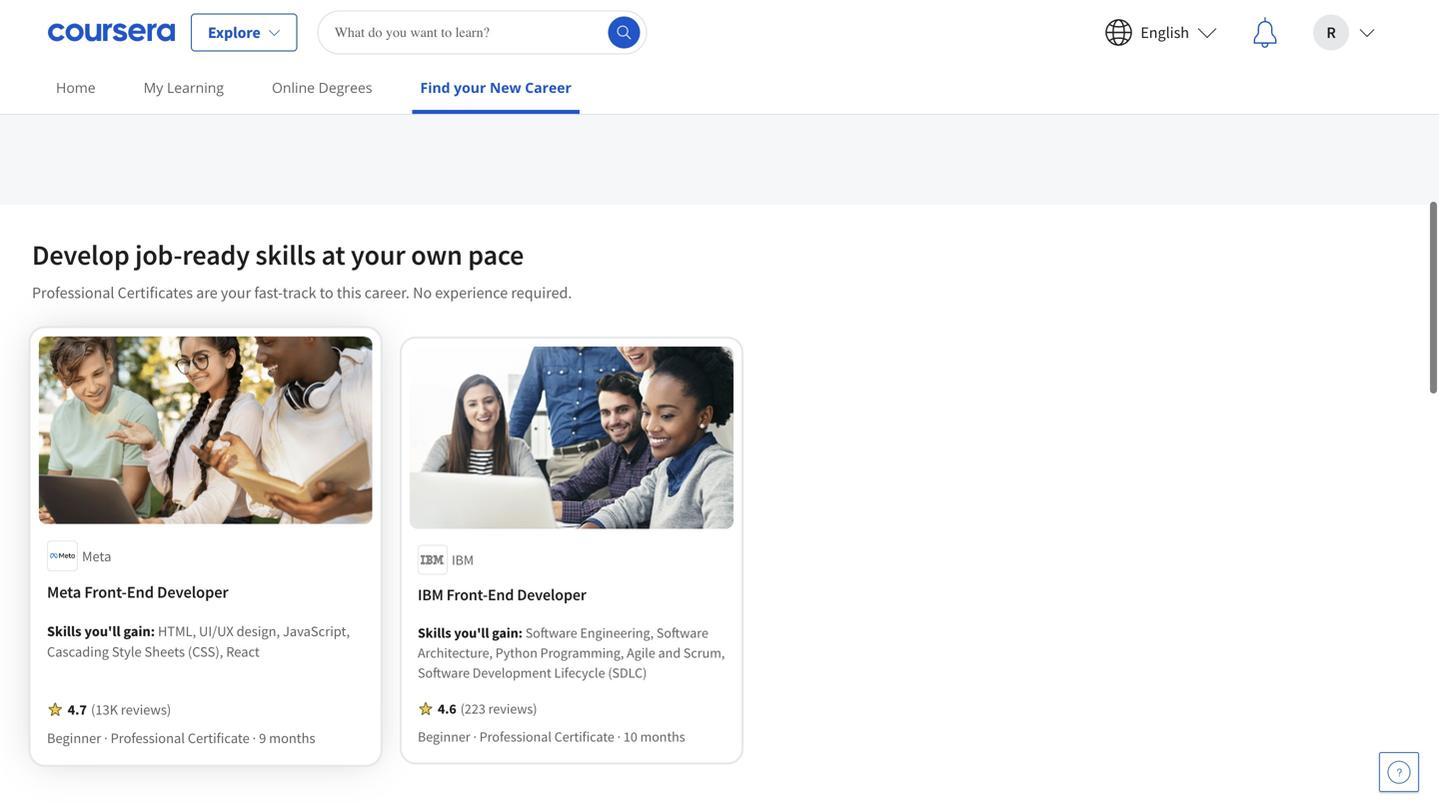 Task type: describe. For each thing, give the bounding box(es) containing it.
sourced
[[322, 59, 374, 78]]

certificate for meta front-end developer
[[188, 729, 250, 748]]

certificates
[[118, 283, 193, 303]]

reviews) for meta
[[121, 700, 171, 719]]

online degrees link
[[264, 65, 380, 110]]

meta for meta front-end developer
[[47, 582, 81, 603]]

data
[[711, 59, 742, 78]]

roles
[[792, 59, 824, 78]]

style
[[112, 643, 142, 661]]

find
[[420, 78, 450, 97]]

develop
[[32, 237, 130, 272]]

architecture,
[[418, 644, 493, 662]]

ibm front-end developer link
[[418, 583, 726, 607]]

lightcast™
[[504, 59, 573, 78]]

scrum,
[[684, 644, 725, 662]]

html,
[[158, 622, 196, 641]]

job
[[577, 59, 597, 78]]

development
[[473, 664, 552, 682]]

(223
[[461, 700, 486, 718]]

0 vertical spatial your
[[454, 78, 486, 97]]

required.
[[511, 283, 572, 303]]

programming,
[[540, 644, 624, 662]]

· left 9
[[253, 729, 256, 748]]

develop job-ready skills at your own pace
[[32, 237, 524, 272]]

my
[[144, 78, 163, 97]]

(sdlc)
[[608, 664, 647, 682]]

coursera image
[[48, 16, 175, 48]]

ibm for ibm front-end developer
[[418, 585, 444, 605]]

for
[[746, 59, 764, 78]]

meta front-end developer link
[[47, 580, 364, 605]]

python
[[496, 644, 538, 662]]

english
[[1141, 22, 1190, 42]]

0 horizontal spatial software
[[418, 664, 470, 682]]

engineering,
[[580, 624, 654, 642]]

(7/1/2022
[[192, 83, 254, 102]]

: for ibm front-end developer
[[518, 624, 523, 642]]

javascript,
[[283, 622, 350, 641]]

you'll for ibm
[[454, 624, 489, 642]]

home
[[56, 78, 96, 97]]

beginner for meta
[[47, 729, 101, 748]]

: for meta front-end developer
[[151, 622, 155, 641]]

postings
[[601, 59, 656, 78]]

professional down develop
[[32, 283, 114, 303]]

4.6 (223 reviews)
[[438, 700, 537, 718]]

pace
[[468, 237, 524, 272]]

job-
[[135, 237, 182, 272]]

report.
[[660, 59, 708, 78]]

cascading
[[47, 643, 109, 661]]

degrees
[[319, 78, 372, 97]]

front- for ibm front-end developer
[[447, 585, 488, 605]]

react
[[226, 643, 260, 661]]

developer for ibm front-end developer
[[517, 585, 587, 605]]

beginner · professional certificate · 10 months
[[418, 728, 685, 746]]

find your new career
[[420, 78, 572, 97]]

home link
[[48, 65, 104, 110]]

programs
[[125, 83, 188, 102]]

states
[[461, 59, 500, 78]]

-
[[258, 83, 262, 102]]

find your new career link
[[412, 65, 580, 114]]

united
[[413, 59, 457, 78]]

help center image
[[1387, 761, 1411, 785]]

1 horizontal spatial software
[[525, 624, 577, 642]]

relevant
[[828, 59, 881, 78]]

ibm for ibm
[[452, 551, 474, 569]]

2 vertical spatial your
[[221, 283, 251, 303]]

1 vertical spatial to
[[320, 283, 334, 303]]

experience
[[435, 283, 508, 303]]

4.7
[[68, 700, 87, 719]]

median salary and job opening data are sourced from united states lightcast™ job postings report. data for job roles relevant to featured programs (7/1/2022 - 6/30/2023)
[[48, 59, 881, 102]]

my learning link
[[136, 65, 232, 110]]

gain for meta
[[123, 622, 151, 641]]

career
[[525, 78, 572, 97]]

at
[[322, 237, 345, 272]]

software engineering, software architecture, python programming, agile and scrum, software development lifecycle (sdlc)
[[418, 624, 725, 682]]

featured
[[65, 83, 121, 102]]

no
[[413, 283, 432, 303]]

from
[[378, 59, 410, 78]]

ibm front-end developer
[[418, 585, 587, 605]]

lifecycle
[[554, 664, 605, 682]]

html, ui/ux design, javascript, cascading style sheets (css), react
[[47, 622, 350, 661]]

(13k
[[91, 700, 118, 719]]

fast-
[[254, 283, 283, 303]]

1 vertical spatial are
[[196, 283, 218, 303]]



Task type: locate. For each thing, give the bounding box(es) containing it.
ui/ux
[[199, 622, 234, 641]]

1 horizontal spatial months
[[640, 728, 685, 746]]

and right "agile"
[[658, 644, 681, 662]]

you'll for meta
[[84, 622, 121, 641]]

0 horizontal spatial reviews)
[[121, 700, 171, 719]]

· left 10
[[617, 728, 621, 746]]

certificate for ibm front-end developer
[[554, 728, 615, 746]]

skills
[[47, 622, 82, 641], [418, 624, 451, 642]]

end
[[1008, 17, 1034, 37], [127, 582, 154, 603], [488, 585, 514, 605]]

salary
[[112, 59, 150, 78]]

6/30/2023)
[[266, 83, 337, 102]]

0 horizontal spatial and
[[154, 59, 179, 78]]

1 horizontal spatial meta
[[82, 547, 111, 565]]

· down (223
[[473, 728, 477, 746]]

0 horizontal spatial front-
[[84, 582, 127, 603]]

gain up python
[[492, 624, 518, 642]]

:
[[151, 622, 155, 641], [518, 624, 523, 642]]

certificate
[[554, 728, 615, 746], [188, 729, 250, 748]]

end for ibm front-end developer
[[488, 585, 514, 605]]

meta
[[82, 547, 111, 565], [47, 582, 81, 603]]

skills up the cascading
[[47, 622, 82, 641]]

opening
[[207, 59, 260, 78]]

1 horizontal spatial reviews)
[[488, 700, 537, 718]]

skills you'll gain : up architecture,
[[418, 624, 525, 642]]

10
[[624, 728, 638, 746]]

1 horizontal spatial your
[[351, 237, 406, 272]]

my learning
[[144, 78, 224, 97]]

None search field
[[318, 10, 647, 54]]

· down (13k
[[104, 729, 108, 748]]

developer for meta front-end developer
[[157, 582, 228, 603]]

1 horizontal spatial end
[[488, 585, 514, 605]]

: up python
[[518, 624, 523, 642]]

0 horizontal spatial end
[[127, 582, 154, 603]]

and inside the software engineering, software architecture, python programming, agile and scrum, software development lifecycle (sdlc)
[[658, 644, 681, 662]]

reviews) right (13k
[[121, 700, 171, 719]]

beginner down 4.7
[[47, 729, 101, 748]]

skills
[[255, 237, 316, 272]]

professional down 4.7 (13k reviews)
[[111, 729, 185, 748]]

skills for ibm
[[418, 624, 451, 642]]

1 vertical spatial meta
[[47, 582, 81, 603]]

0 horizontal spatial you'll
[[84, 622, 121, 641]]

end for meta front-end developer
[[127, 582, 154, 603]]

learning
[[167, 78, 224, 97]]

1 horizontal spatial skills you'll gain :
[[418, 624, 525, 642]]

you'll up style
[[84, 622, 121, 641]]

4.6
[[438, 700, 457, 718]]

months for ibm front-end developer
[[640, 728, 685, 746]]

1 vertical spatial your
[[351, 237, 406, 272]]

1 horizontal spatial ibm
[[452, 551, 474, 569]]

skills you'll gain : up style
[[47, 622, 158, 641]]

meta front-end developer
[[47, 582, 228, 603]]

0 horizontal spatial gain
[[123, 622, 151, 641]]

developer up the software engineering, software architecture, python programming, agile and scrum, software development lifecycle (sdlc)
[[517, 585, 587, 605]]

1 horizontal spatial you'll
[[454, 624, 489, 642]]

2 horizontal spatial software
[[657, 624, 709, 642]]

and
[[154, 59, 179, 78], [658, 644, 681, 662]]

meta up the cascading
[[47, 582, 81, 603]]

meta for meta
[[82, 547, 111, 565]]

ready
[[182, 237, 250, 272]]

new
[[490, 78, 521, 97]]

median
[[59, 59, 108, 78]]

r
[[1327, 22, 1336, 42]]

1 horizontal spatial :
[[518, 624, 523, 642]]

months right 10
[[640, 728, 685, 746]]

are
[[297, 59, 318, 78], [196, 283, 218, 303]]

to down median
[[48, 83, 61, 102]]

skills up architecture,
[[418, 624, 451, 642]]

4.7 (13k reviews)
[[68, 700, 171, 719]]

gain for ibm
[[492, 624, 518, 642]]

1 reviews) from the left
[[488, 700, 537, 718]]

data
[[264, 59, 293, 78]]

gain
[[123, 622, 151, 641], [492, 624, 518, 642]]

(css),
[[188, 643, 223, 661]]

skills for meta
[[47, 622, 82, 641]]

0 horizontal spatial meta
[[47, 582, 81, 603]]

explore button
[[191, 13, 298, 51]]

are inside median salary and job opening data are sourced from united states lightcast™ job postings report. data for job roles relevant to featured programs (7/1/2022 - 6/30/2023)
[[297, 59, 318, 78]]

0 horizontal spatial ibm
[[418, 585, 444, 605]]

1 horizontal spatial beginner
[[418, 728, 470, 746]]

front-end developer
[[968, 17, 1106, 37]]

months for meta front-end developer
[[269, 729, 315, 748]]

1 vertical spatial ibm
[[418, 585, 444, 605]]

front- for meta front-end developer
[[84, 582, 127, 603]]

·
[[473, 728, 477, 746], [617, 728, 621, 746], [104, 729, 108, 748], [253, 729, 256, 748]]

are down ready
[[196, 283, 218, 303]]

your left fast-
[[221, 283, 251, 303]]

1 horizontal spatial skills
[[418, 624, 451, 642]]

beginner · professional certificate · 9 months
[[47, 729, 315, 748]]

2 horizontal spatial your
[[454, 78, 486, 97]]

beginner down 4.6
[[418, 728, 470, 746]]

1 horizontal spatial gain
[[492, 624, 518, 642]]

0 horizontal spatial to
[[48, 83, 61, 102]]

9
[[259, 729, 266, 748]]

2 job from the left
[[768, 59, 789, 78]]

2 horizontal spatial end
[[1008, 17, 1034, 37]]

1 vertical spatial and
[[658, 644, 681, 662]]

design,
[[237, 622, 280, 641]]

certificate left 10
[[554, 728, 615, 746]]

own
[[411, 237, 463, 272]]

0 horizontal spatial your
[[221, 283, 251, 303]]

software up scrum,
[[657, 624, 709, 642]]

0 vertical spatial to
[[48, 83, 61, 102]]

to left this
[[320, 283, 334, 303]]

end inside meta front-end developer link
[[127, 582, 154, 603]]

0 vertical spatial are
[[297, 59, 318, 78]]

beginner
[[418, 728, 470, 746], [47, 729, 101, 748]]

1 horizontal spatial to
[[320, 283, 334, 303]]

ibm up the ibm front-end developer
[[452, 551, 474, 569]]

0 horizontal spatial are
[[196, 283, 218, 303]]

meta up meta front-end developer
[[82, 547, 111, 565]]

professional
[[32, 283, 114, 303], [480, 728, 552, 746], [111, 729, 185, 748]]

reviews) down development
[[488, 700, 537, 718]]

0 horizontal spatial months
[[269, 729, 315, 748]]

0 vertical spatial and
[[154, 59, 179, 78]]

sheets
[[144, 643, 185, 661]]

are up 6/30/2023)
[[297, 59, 318, 78]]

online
[[272, 78, 315, 97]]

professional for ibm front-end developer
[[480, 728, 552, 746]]

0 horizontal spatial certificate
[[188, 729, 250, 748]]

software
[[525, 624, 577, 642], [657, 624, 709, 642], [418, 664, 470, 682]]

career.
[[365, 283, 410, 303]]

0 horizontal spatial job
[[183, 59, 203, 78]]

your up career.
[[351, 237, 406, 272]]

months right 9
[[269, 729, 315, 748]]

ibm
[[452, 551, 474, 569], [418, 585, 444, 605]]

1 horizontal spatial developer
[[517, 585, 587, 605]]

0 vertical spatial meta
[[82, 547, 111, 565]]

gain up style
[[123, 622, 151, 641]]

you'll up architecture,
[[454, 624, 489, 642]]

your right the find
[[454, 78, 486, 97]]

2 horizontal spatial front-
[[968, 17, 1008, 37]]

job up (7/1/2022
[[183, 59, 203, 78]]

job
[[183, 59, 203, 78], [768, 59, 789, 78]]

0 horizontal spatial :
[[151, 622, 155, 641]]

professional certificates are your fast-track to this career. no experience required.
[[32, 283, 572, 303]]

professional down 4.6 (223 reviews)
[[480, 728, 552, 746]]

english button
[[1089, 0, 1234, 64]]

0 horizontal spatial developer
[[157, 582, 228, 603]]

to inside median salary and job opening data are sourced from united states lightcast™ job postings report. data for job roles relevant to featured programs (7/1/2022 - 6/30/2023)
[[48, 83, 61, 102]]

ibm up architecture,
[[418, 585, 444, 605]]

months
[[640, 728, 685, 746], [269, 729, 315, 748]]

developer left english
[[1037, 17, 1106, 37]]

job right for
[[768, 59, 789, 78]]

this
[[337, 283, 361, 303]]

2 reviews) from the left
[[121, 700, 171, 719]]

reviews) for ibm
[[488, 700, 537, 718]]

0 horizontal spatial skills you'll gain :
[[47, 622, 158, 641]]

: up sheets
[[151, 622, 155, 641]]

agile
[[627, 644, 656, 662]]

to
[[48, 83, 61, 102], [320, 283, 334, 303]]

and inside median salary and job opening data are sourced from united states lightcast™ job postings report. data for job roles relevant to featured programs (7/1/2022 - 6/30/2023)
[[154, 59, 179, 78]]

developer up html,
[[157, 582, 228, 603]]

1 horizontal spatial are
[[297, 59, 318, 78]]

certificate left 9
[[188, 729, 250, 748]]

2 horizontal spatial developer
[[1037, 17, 1106, 37]]

r button
[[1297, 0, 1391, 64]]

online degrees
[[272, 78, 372, 97]]

developer
[[1037, 17, 1106, 37], [157, 582, 228, 603], [517, 585, 587, 605]]

0 horizontal spatial skills
[[47, 622, 82, 641]]

1 horizontal spatial certificate
[[554, 728, 615, 746]]

and up programs
[[154, 59, 179, 78]]

skills you'll gain :
[[47, 622, 158, 641], [418, 624, 525, 642]]

What do you want to learn? text field
[[318, 10, 647, 54]]

end inside 'ibm front-end developer' link
[[488, 585, 514, 605]]

1 horizontal spatial job
[[768, 59, 789, 78]]

software up the programming,
[[525, 624, 577, 642]]

beginner for ibm
[[418, 728, 470, 746]]

1 job from the left
[[183, 59, 203, 78]]

professional for meta front-end developer
[[111, 729, 185, 748]]

skills you'll gain : for ibm
[[418, 624, 525, 642]]

skills you'll gain : for meta
[[47, 622, 158, 641]]

explore
[[208, 22, 261, 42]]

0 horizontal spatial beginner
[[47, 729, 101, 748]]

0 vertical spatial ibm
[[452, 551, 474, 569]]

software down architecture,
[[418, 664, 470, 682]]

1 horizontal spatial front-
[[447, 585, 488, 605]]

1 horizontal spatial and
[[658, 644, 681, 662]]

your
[[454, 78, 486, 97], [351, 237, 406, 272], [221, 283, 251, 303]]

track
[[283, 283, 316, 303]]



Task type: vqa. For each thing, say whether or not it's contained in the screenshot.
New
yes



